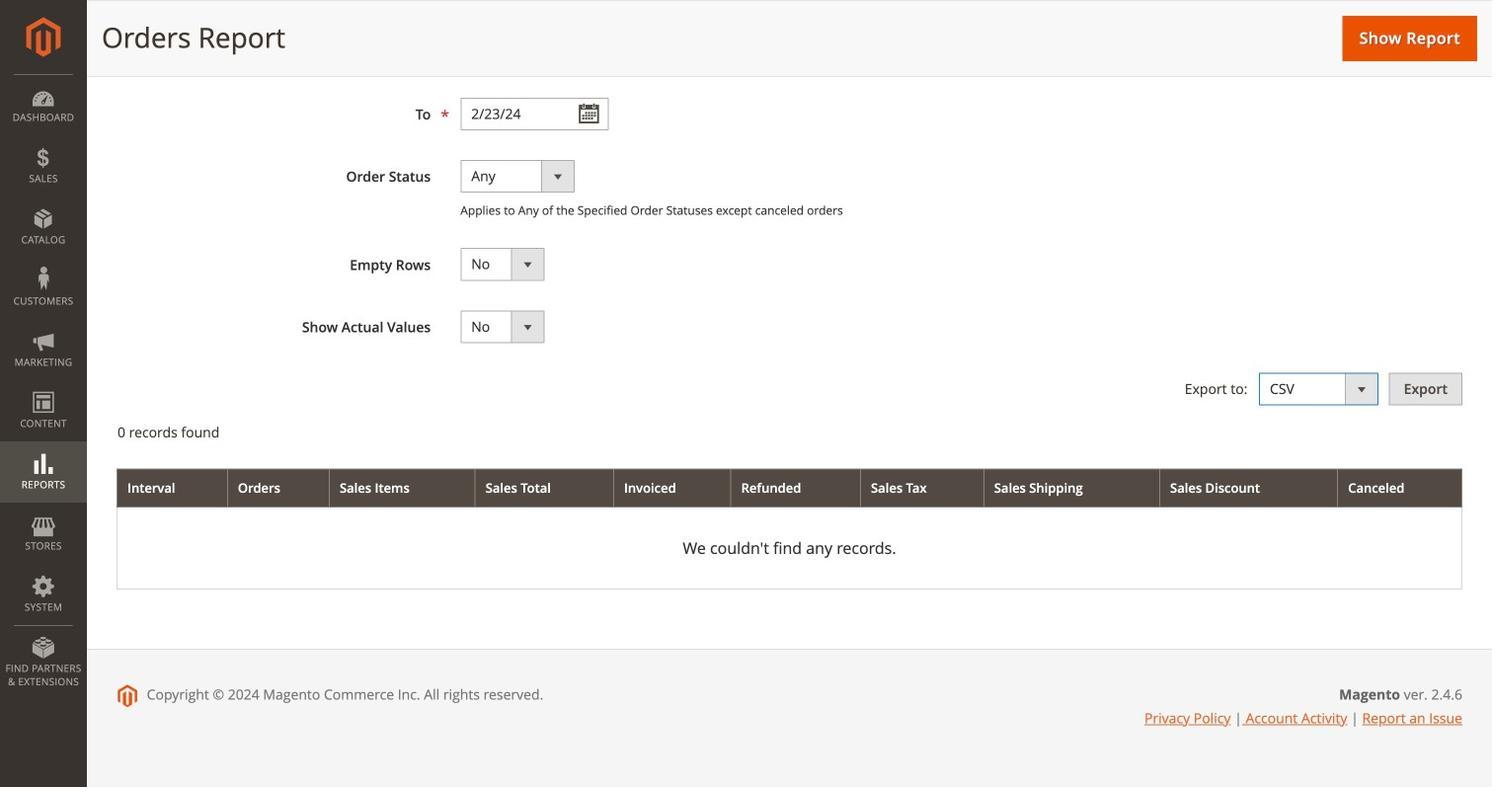 Task type: locate. For each thing, give the bounding box(es) containing it.
None text field
[[461, 35, 609, 68], [461, 98, 609, 130], [461, 35, 609, 68], [461, 98, 609, 130]]

magento admin panel image
[[26, 17, 61, 57]]

menu bar
[[0, 74, 87, 699]]



